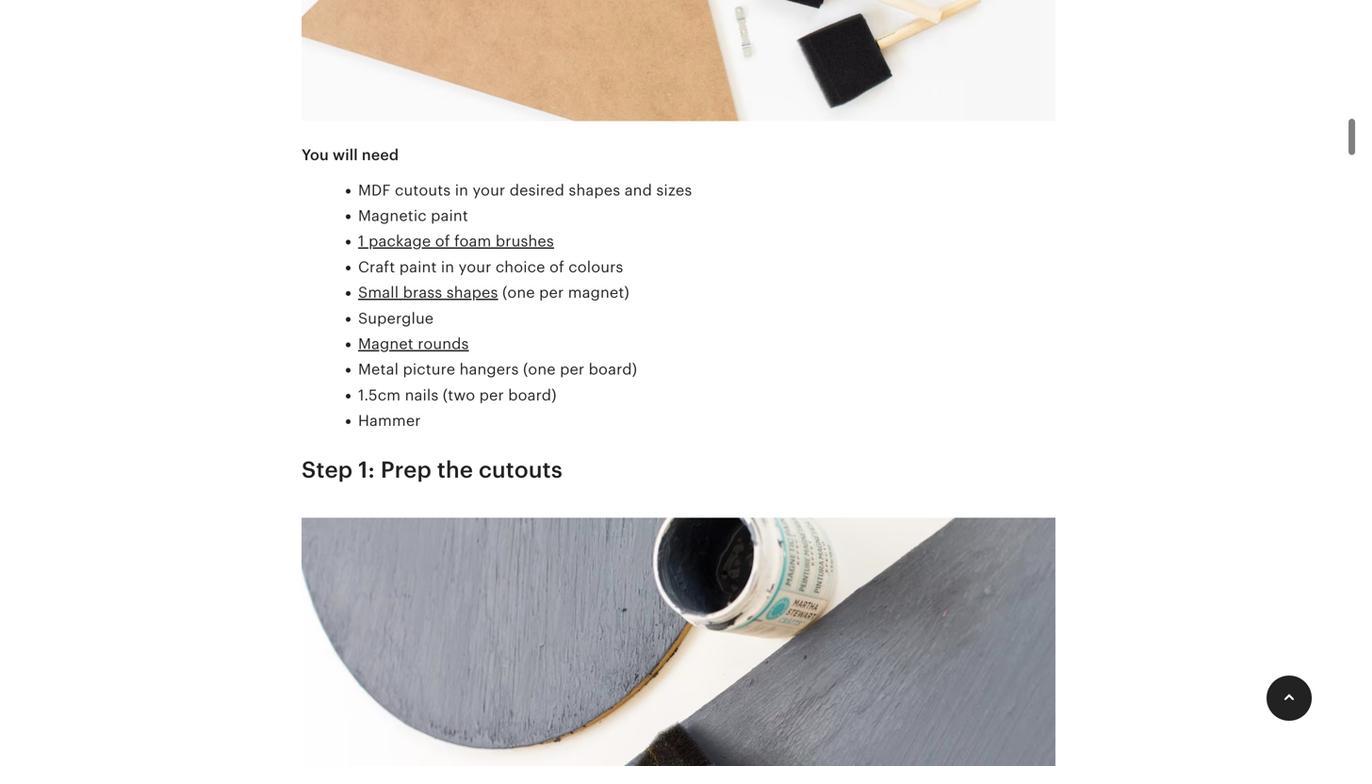 Task type: locate. For each thing, give the bounding box(es) containing it.
1 package of foam brushes link
[[358, 233, 554, 250]]

per
[[539, 284, 564, 301], [560, 361, 585, 378], [480, 387, 504, 404]]

your down foam
[[459, 259, 492, 276]]

in down the 1 package of foam brushes link
[[441, 259, 455, 276]]

1
[[358, 233, 365, 250]]

(one right hangers
[[523, 361, 556, 378]]

in up the 1 package of foam brushes link
[[455, 182, 469, 199]]

1 horizontal spatial shapes
[[569, 182, 621, 199]]

you
[[302, 147, 329, 164]]

1 vertical spatial shapes
[[447, 284, 498, 301]]

0 vertical spatial shapes
[[569, 182, 621, 199]]

0 vertical spatial cutouts
[[395, 182, 451, 199]]

will
[[333, 147, 358, 164]]

magnetic
[[358, 207, 427, 224]]

board) down hangers
[[508, 387, 557, 404]]

hangers
[[460, 361, 519, 378]]

0 horizontal spatial cutouts
[[395, 182, 451, 199]]

paint up brass
[[399, 259, 437, 276]]

board)
[[589, 361, 637, 378], [508, 387, 557, 404]]

per down hangers
[[480, 387, 504, 404]]

cutouts up 'magnetic'
[[395, 182, 451, 199]]

brass
[[403, 284, 442, 301]]

1:
[[358, 457, 375, 483]]

of
[[435, 233, 450, 250], [550, 259, 565, 276]]

superglue
[[358, 310, 434, 327]]

choice
[[496, 259, 545, 276]]

paint
[[431, 207, 468, 224], [399, 259, 437, 276]]

0 vertical spatial of
[[435, 233, 450, 250]]

mdf
[[358, 182, 391, 199]]

craft
[[358, 259, 395, 276]]

paint up the 1 package of foam brushes link
[[431, 207, 468, 224]]

magnet
[[358, 336, 414, 353]]

0 vertical spatial per
[[539, 284, 564, 301]]

0 vertical spatial board)
[[589, 361, 637, 378]]

small
[[358, 284, 399, 301]]

(one down choice
[[502, 284, 535, 301]]

in
[[455, 182, 469, 199], [441, 259, 455, 276]]

1 vertical spatial in
[[441, 259, 455, 276]]

foam
[[454, 233, 492, 250]]

your
[[473, 182, 506, 199], [459, 259, 492, 276]]

mdf cutouts in your desired shapes and sizes magnetic paint 1 package of foam brushes craft paint in your choice of colours small brass shapes (one per magnet) superglue magnet rounds metal picture hangers (one per board) 1.5cm nails (two per board) hammer
[[358, 182, 692, 430]]

rounds
[[418, 336, 469, 353]]

board) down 'magnet)'
[[589, 361, 637, 378]]

1 horizontal spatial cutouts
[[479, 457, 563, 483]]

1 vertical spatial of
[[550, 259, 565, 276]]

shapes left 'and'
[[569, 182, 621, 199]]

package
[[369, 233, 431, 250]]

shapes right brass
[[447, 284, 498, 301]]

shapes
[[569, 182, 621, 199], [447, 284, 498, 301]]

you will need
[[302, 147, 399, 164]]

of left foam
[[435, 233, 450, 250]]

small brass shapes link
[[358, 284, 498, 301]]

prep
[[381, 457, 432, 483]]

(one
[[502, 284, 535, 301], [523, 361, 556, 378]]

of right choice
[[550, 259, 565, 276]]

0 horizontal spatial of
[[435, 233, 450, 250]]

cutouts right the
[[479, 457, 563, 483]]

your left desired
[[473, 182, 506, 199]]

1 vertical spatial board)
[[508, 387, 557, 404]]

0 vertical spatial paint
[[431, 207, 468, 224]]

picture
[[403, 361, 456, 378]]

per down choice
[[539, 284, 564, 301]]

per down 'magnet)'
[[560, 361, 585, 378]]

cutouts
[[395, 182, 451, 199], [479, 457, 563, 483]]



Task type: vqa. For each thing, say whether or not it's contained in the screenshot.
with
no



Task type: describe. For each thing, give the bounding box(es) containing it.
step 1: prep the cutouts
[[302, 457, 563, 483]]

1 vertical spatial (one
[[523, 361, 556, 378]]

1 vertical spatial per
[[560, 361, 585, 378]]

0 vertical spatial (one
[[502, 284, 535, 301]]

desired
[[510, 182, 565, 199]]

1 vertical spatial paint
[[399, 259, 437, 276]]

1 vertical spatial cutouts
[[479, 457, 563, 483]]

and
[[625, 182, 652, 199]]

step
[[302, 457, 353, 483]]

magnet)
[[568, 284, 630, 301]]

2 vertical spatial per
[[480, 387, 504, 404]]

(two
[[443, 387, 475, 404]]

hammer
[[358, 413, 421, 430]]

metal
[[358, 361, 399, 378]]

1.5cm
[[358, 387, 401, 404]]

1 horizontal spatial board)
[[589, 361, 637, 378]]

0 horizontal spatial board)
[[508, 387, 557, 404]]

cutouts inside mdf cutouts in your desired shapes and sizes magnetic paint 1 package of foam brushes craft paint in your choice of colours small brass shapes (one per magnet) superglue magnet rounds metal picture hangers (one per board) 1.5cm nails (two per board) hammer
[[395, 182, 451, 199]]

1 vertical spatial your
[[459, 259, 492, 276]]

colours
[[569, 259, 624, 276]]

sizes
[[657, 182, 692, 199]]

0 vertical spatial your
[[473, 182, 506, 199]]

0 horizontal spatial shapes
[[447, 284, 498, 301]]

the
[[437, 457, 473, 483]]

nails
[[405, 387, 439, 404]]

magnet rounds link
[[358, 336, 469, 353]]

1 horizontal spatial of
[[550, 259, 565, 276]]

need
[[362, 147, 399, 164]]

0 vertical spatial in
[[455, 182, 469, 199]]

brushes
[[496, 233, 554, 250]]



